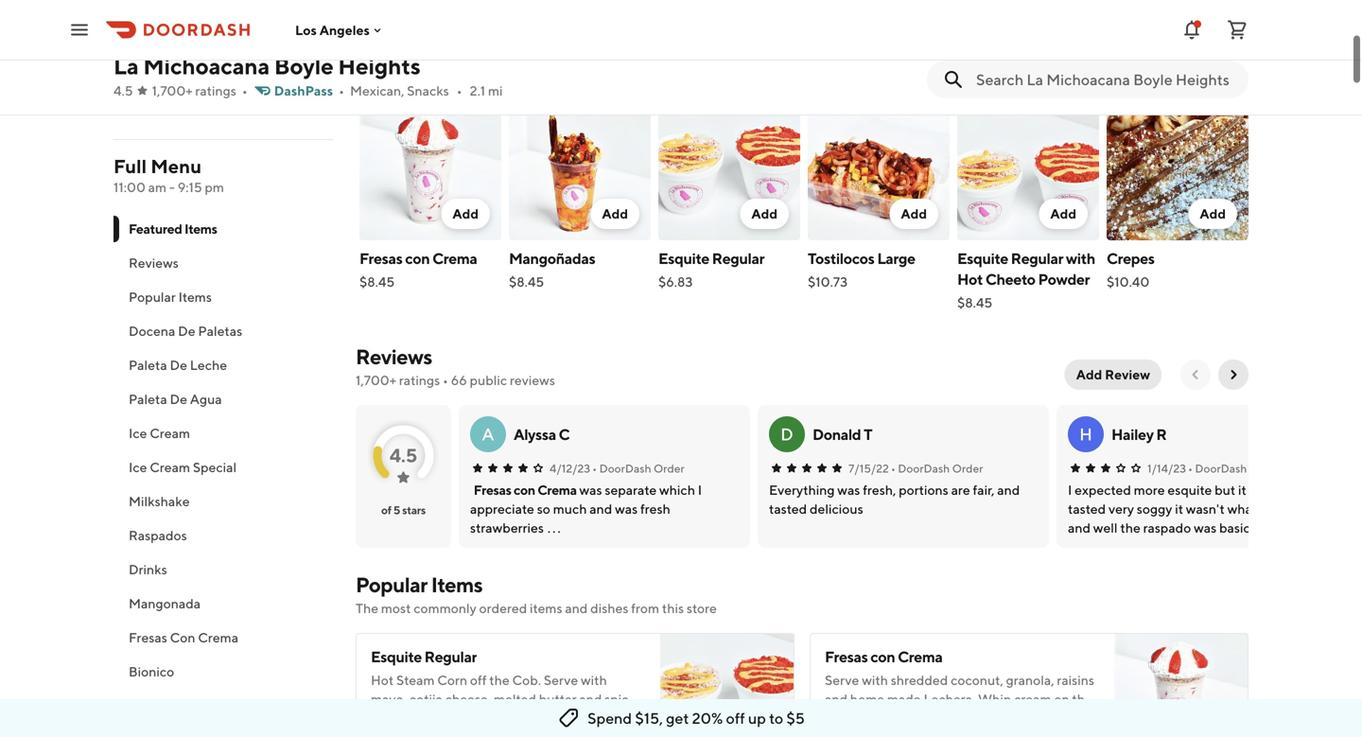 Task type: locate. For each thing, give the bounding box(es) containing it.
h
[[1080, 424, 1093, 444]]

0 vertical spatial de
[[178, 323, 196, 339]]

fresas con crema image
[[360, 106, 502, 240], [1115, 633, 1249, 737]]

esquite down most
[[371, 648, 422, 666]]

0 vertical spatial reviews
[[129, 255, 179, 271]]

pm
[[205, 179, 224, 195]]

fresas
[[360, 249, 403, 267], [474, 482, 512, 498], [129, 630, 167, 646], [825, 648, 868, 666]]

reviews for reviews 1,700+ ratings • 66 public reviews
[[356, 345, 432, 369]]

1 horizontal spatial doordash
[[899, 462, 951, 475]]

docena de paletas button
[[114, 314, 333, 348]]

reviews up popular items
[[129, 255, 179, 271]]

items up commonly
[[431, 573, 483, 597]]

cream inside "button"
[[150, 460, 190, 475]]

the
[[1073, 691, 1093, 707]]

0 vertical spatial and
[[565, 601, 588, 616]]

crema for fresas con crema
[[538, 482, 577, 498]]

• left 66
[[443, 372, 449, 388]]

mi
[[488, 97, 503, 113]]

paleta down docena
[[129, 357, 167, 373]]

ice inside button
[[129, 425, 147, 441]]

1 vertical spatial ratings
[[399, 372, 440, 388]]

order for d
[[953, 462, 984, 475]]

0 horizontal spatial featured
[[129, 221, 182, 237]]

$8.45 up reviews link
[[360, 274, 395, 290]]

0 horizontal spatial order
[[654, 462, 685, 475]]

0 vertical spatial popular
[[129, 289, 176, 305]]

1 vertical spatial with
[[862, 673, 889, 688]]

add review button
[[1066, 360, 1162, 390]]

granola,
[[1007, 673, 1055, 688]]

$8.45 inside mangoñadas $8.45
[[509, 274, 544, 290]]

this
[[662, 601, 684, 616]]

popular
[[129, 289, 176, 305], [356, 573, 428, 597]]

add button for esquite regular with hot cheeto powder
[[1040, 199, 1088, 229]]

and up side
[[825, 691, 848, 707]]

1 horizontal spatial with
[[1067, 249, 1096, 267]]

reviews link
[[356, 345, 432, 369]]

ratings down michoacana
[[195, 97, 236, 113]]

con
[[405, 249, 430, 267], [514, 482, 536, 498], [871, 648, 896, 666]]

made
[[888, 691, 922, 707]]

20%
[[693, 709, 723, 727]]

fresas con crema
[[474, 482, 577, 498]]

$10.73
[[808, 274, 848, 290]]

doordash right 4/12/23
[[600, 462, 652, 475]]

• right the 7/15/22
[[891, 462, 896, 475]]

featured down 'am'
[[129, 221, 182, 237]]

2.1 mi
[[470, 97, 503, 113]]

add for esquite regular
[[752, 206, 778, 221]]

cream
[[150, 425, 190, 441], [150, 460, 190, 475]]

paleta inside paleta de agua button
[[129, 391, 167, 407]]

2 add button from the left
[[591, 199, 640, 229]]

paleta inside paleta de leche button
[[129, 357, 167, 373]]

a
[[482, 424, 495, 444]]

1 add button from the left
[[441, 199, 490, 229]]

de left agua
[[170, 391, 187, 407]]

fresas inside fresas con crema serve with shredded coconut, granola, raisins and home made lechera. whip cream on the side upon request.
[[825, 648, 868, 666]]

cream down "paleta de agua"
[[150, 425, 190, 441]]

paleta de agua button
[[114, 382, 333, 416]]

1 horizontal spatial ratings
[[399, 372, 440, 388]]

2 horizontal spatial doordash
[[1196, 462, 1248, 475]]

3 add button from the left
[[741, 199, 789, 229]]

fresas for fresas con crema
[[129, 630, 167, 646]]

1 cream from the top
[[150, 425, 190, 441]]

popular inside button
[[129, 289, 176, 305]]

de left leche
[[170, 357, 187, 373]]

0 vertical spatial featured items
[[356, 66, 515, 93]]

the
[[356, 601, 379, 616]]

fees
[[170, 11, 198, 27]]

1 vertical spatial and
[[825, 691, 848, 707]]

0 vertical spatial con
[[405, 249, 430, 267]]

ice cream special
[[129, 460, 237, 475]]

5 add button from the left
[[1040, 199, 1088, 229]]

reviews down fresas con crema $8.45
[[356, 345, 432, 369]]

fresas for fresas con crema serve with shredded coconut, granola, raisins and home made lechera. whip cream on the side upon request.
[[825, 648, 868, 666]]

11:00
[[114, 179, 146, 195]]

0 vertical spatial ice
[[129, 425, 147, 441]]

fresas con crema button
[[474, 481, 577, 500]]

1 ice from the top
[[129, 425, 147, 441]]

0 horizontal spatial snacks
[[129, 698, 171, 714]]

previous button of carousel image
[[1189, 72, 1204, 87]]

1,700+ down michoacana
[[152, 97, 193, 113]]

reviews inside reviews 'button'
[[129, 255, 179, 271]]

1 horizontal spatial regular
[[712, 249, 765, 267]]

mangonada
[[129, 596, 201, 611]]

2 horizontal spatial order
[[1250, 462, 1281, 475]]

bionico button
[[114, 655, 333, 689]]

1 vertical spatial paleta
[[129, 391, 167, 407]]

0 horizontal spatial • doordash order
[[593, 462, 685, 475]]

• doordash order right 1/14/23
[[1189, 462, 1281, 475]]

con inside fresas con crema $8.45
[[405, 249, 430, 267]]

3 doordash from the left
[[1196, 462, 1248, 475]]

2 horizontal spatial • doordash order
[[1189, 462, 1281, 475]]

1 vertical spatial ice
[[129, 460, 147, 475]]

3 order from the left
[[1250, 462, 1281, 475]]

crepes $10.40
[[1107, 249, 1155, 290]]

2 horizontal spatial regular
[[1012, 249, 1064, 267]]

1 horizontal spatial 1,700+
[[356, 372, 397, 388]]

snacks down bionico
[[129, 698, 171, 714]]

1 • doordash order from the left
[[593, 462, 685, 475]]

1 vertical spatial de
[[170, 357, 187, 373]]

featured items down - at the top left
[[129, 221, 217, 237]]

regular
[[712, 249, 765, 267], [1012, 249, 1064, 267], [425, 648, 477, 666]]

popular up docena
[[129, 289, 176, 305]]

esquite inside esquite regular with hot cheeto powder $8.45
[[958, 249, 1009, 267]]

crema inside fresas con crema $8.45
[[433, 249, 478, 267]]

0 vertical spatial featured
[[356, 66, 451, 93]]

hot
[[958, 270, 983, 288]]

1 horizontal spatial $8.45
[[509, 274, 544, 290]]

fresas con crema
[[129, 630, 239, 646]]

leche
[[190, 357, 227, 373]]

paleta for paleta de agua
[[129, 391, 167, 407]]

and right items
[[565, 601, 588, 616]]

regular inside esquite regular $6.83
[[712, 249, 765, 267]]

$5
[[787, 709, 805, 727]]

to
[[770, 709, 784, 727]]

2 • doordash order from the left
[[891, 462, 984, 475]]

get
[[666, 709, 689, 727]]

0 vertical spatial fresas con crema image
[[360, 106, 502, 240]]

de left paletas on the left of page
[[178, 323, 196, 339]]

add for mangoñadas
[[602, 206, 628, 221]]

doordash
[[600, 462, 652, 475], [899, 462, 951, 475], [1196, 462, 1248, 475]]

tostilocos
[[808, 249, 875, 267]]

donald
[[813, 425, 862, 443]]

coconut,
[[951, 673, 1004, 688]]

$8.45 inside esquite regular with hot cheeto powder $8.45
[[958, 295, 993, 310]]

1 horizontal spatial 4.5
[[390, 444, 418, 467]]

open menu image
[[68, 18, 91, 41]]

4 add button from the left
[[890, 199, 939, 229]]

off
[[727, 709, 746, 727]]

0 vertical spatial with
[[1067, 249, 1096, 267]]

paleta for paleta de leche
[[129, 357, 167, 373]]

de for agua
[[170, 391, 187, 407]]

esquite up $6.83
[[659, 249, 710, 267]]

full menu 11:00 am - 9:15 pm
[[114, 155, 224, 195]]

2 doordash from the left
[[899, 462, 951, 475]]

• right 4/12/23
[[593, 462, 597, 475]]

• doordash order right the 7/15/22
[[891, 462, 984, 475]]

• doordash order right 4/12/23
[[593, 462, 685, 475]]

0 horizontal spatial popular
[[129, 289, 176, 305]]

0 vertical spatial 1,700+
[[152, 97, 193, 113]]

1 horizontal spatial con
[[514, 482, 536, 498]]

of
[[381, 504, 392, 517]]

1 vertical spatial popular
[[356, 573, 428, 597]]

0 horizontal spatial with
[[862, 673, 889, 688]]

0 horizontal spatial regular
[[425, 648, 477, 666]]

crema inside fresas con crema serve with shredded coconut, granola, raisins and home made lechera. whip cream on the side upon request.
[[898, 648, 943, 666]]

0 vertical spatial paleta
[[129, 357, 167, 373]]

with up powder
[[1067, 249, 1096, 267]]

0 horizontal spatial doordash
[[600, 462, 652, 475]]

dashpass
[[274, 97, 333, 113]]

1 horizontal spatial reviews
[[356, 345, 432, 369]]

con for fresas con crema serve with shredded coconut, granola, raisins and home made lechera. whip cream on the side upon request.
[[871, 648, 896, 666]]

1 horizontal spatial featured
[[356, 66, 451, 93]]

1 horizontal spatial featured items
[[356, 66, 515, 93]]

cream inside button
[[150, 425, 190, 441]]

lechera.
[[924, 691, 976, 707]]

la
[[114, 67, 139, 94]]

esquite regular
[[371, 648, 477, 666]]

paleta
[[129, 357, 167, 373], [129, 391, 167, 407]]

3 • doordash order from the left
[[1189, 462, 1281, 475]]

1 vertical spatial reviews
[[356, 345, 432, 369]]

doordash right the 7/15/22
[[899, 462, 951, 475]]

regular for $6.83
[[712, 249, 765, 267]]

1 horizontal spatial snacks
[[407, 97, 449, 113]]

1 vertical spatial con
[[514, 482, 536, 498]]

ice for ice cream
[[129, 425, 147, 441]]

items
[[456, 66, 515, 93], [185, 221, 217, 237], [178, 289, 212, 305], [431, 573, 483, 597]]

de
[[178, 323, 196, 339], [170, 357, 187, 373], [170, 391, 187, 407]]

featured items up mexican, snacks on the top left of page
[[356, 66, 515, 93]]

alyssa c
[[514, 425, 570, 443]]

add button
[[441, 199, 490, 229], [591, 199, 640, 229], [741, 199, 789, 229], [890, 199, 939, 229], [1040, 199, 1088, 229], [1189, 199, 1238, 229]]

doordash right 1/14/23
[[1196, 462, 1248, 475]]

2 horizontal spatial con
[[871, 648, 896, 666]]

full
[[114, 155, 147, 177]]

2 paleta from the top
[[129, 391, 167, 407]]

1 vertical spatial 1,700+
[[356, 372, 397, 388]]

reviews inside reviews 1,700+ ratings • 66 public reviews
[[356, 345, 432, 369]]

0 horizontal spatial fresas con crema image
[[360, 106, 502, 240]]

items up 2.1 mi
[[456, 66, 515, 93]]

doordash for h
[[1196, 462, 1248, 475]]

ice up milkshake
[[129, 460, 147, 475]]

1 horizontal spatial fresas con crema image
[[1115, 633, 1249, 737]]

ice inside "button"
[[129, 460, 147, 475]]

ice cream
[[129, 425, 190, 441]]

serve
[[825, 673, 860, 688]]

ratings down reviews link
[[399, 372, 440, 388]]

crema
[[433, 249, 478, 267], [538, 482, 577, 498], [198, 630, 239, 646], [898, 648, 943, 666]]

whip
[[979, 691, 1012, 707]]

add
[[453, 206, 479, 221], [602, 206, 628, 221], [752, 206, 778, 221], [901, 206, 928, 221], [1051, 206, 1077, 221], [1201, 206, 1227, 221], [1077, 367, 1103, 382]]

paleta up ice cream
[[129, 391, 167, 407]]

1 horizontal spatial esquite
[[659, 249, 710, 267]]

0 horizontal spatial featured items
[[129, 221, 217, 237]]

0 horizontal spatial 1,700+
[[152, 97, 193, 113]]

1 horizontal spatial • doordash order
[[891, 462, 984, 475]]

1 vertical spatial featured
[[129, 221, 182, 237]]

$8.45 down "hot"
[[958, 295, 993, 310]]

raspados button
[[114, 519, 333, 553]]

items inside popular items the most commonly ordered items and dishes from this store
[[431, 573, 483, 597]]

0 horizontal spatial and
[[565, 601, 588, 616]]

0 horizontal spatial con
[[405, 249, 430, 267]]

featured
[[356, 66, 451, 93], [129, 221, 182, 237]]

2 horizontal spatial $8.45
[[958, 295, 993, 310]]

popular inside popular items the most commonly ordered items and dishes from this store
[[356, 573, 428, 597]]

esquite regular image
[[659, 106, 801, 240], [661, 633, 795, 737]]

2 vertical spatial con
[[871, 648, 896, 666]]

1,700+ down reviews link
[[356, 372, 397, 388]]

featured items
[[356, 66, 515, 93], [129, 221, 217, 237]]

0 vertical spatial 4.5
[[114, 97, 133, 113]]

store
[[687, 601, 717, 616]]

6 add button from the left
[[1189, 199, 1238, 229]]

with inside esquite regular with hot cheeto powder $8.45
[[1067, 249, 1096, 267]]

doordash for d
[[899, 462, 951, 475]]

add for fresas con crema
[[453, 206, 479, 221]]

items inside "featured items" "heading"
[[456, 66, 515, 93]]

$8.45
[[360, 274, 395, 290], [509, 274, 544, 290], [958, 295, 993, 310]]

esquite for esquite regular with hot cheeto powder
[[958, 249, 1009, 267]]

order
[[654, 462, 685, 475], [953, 462, 984, 475], [1250, 462, 1281, 475]]

2 cream from the top
[[150, 460, 190, 475]]

shredded
[[891, 673, 949, 688]]

2 order from the left
[[953, 462, 984, 475]]

4.5 up of 5 stars
[[390, 444, 418, 467]]

with up the home
[[862, 673, 889, 688]]

1 vertical spatial cream
[[150, 460, 190, 475]]

fresas inside fresas con crema $8.45
[[360, 249, 403, 267]]

• right 1/14/23
[[1189, 462, 1194, 475]]

add for esquite regular with hot cheeto powder
[[1051, 206, 1077, 221]]

fresas for fresas con crema
[[474, 482, 512, 498]]

1 paleta from the top
[[129, 357, 167, 373]]

con inside fresas con crema serve with shredded coconut, granola, raisins and home made lechera. whip cream on the side upon request.
[[871, 648, 896, 666]]

1,700+ inside reviews 1,700+ ratings • 66 public reviews
[[356, 372, 397, 388]]

4.5 down the la
[[114, 97, 133, 113]]

1 vertical spatial snacks
[[129, 698, 171, 714]]

regular for with
[[1012, 249, 1064, 267]]

2 horizontal spatial esquite
[[958, 249, 1009, 267]]

• for h
[[1189, 462, 1194, 475]]

$8.45 down 'mangoñadas'
[[509, 274, 544, 290]]

regular inside esquite regular with hot cheeto powder $8.45
[[1012, 249, 1064, 267]]

0 horizontal spatial ratings
[[195, 97, 236, 113]]

1 horizontal spatial order
[[953, 462, 984, 475]]

0 horizontal spatial $8.45
[[360, 274, 395, 290]]

1/14/23
[[1148, 462, 1187, 475]]

pricing & fees
[[114, 11, 198, 27]]

and inside popular items the most commonly ordered items and dishes from this store
[[565, 601, 588, 616]]

crema for fresas con crema
[[198, 630, 239, 646]]

2 vertical spatial de
[[170, 391, 187, 407]]

bionico
[[129, 664, 174, 680]]

0 horizontal spatial reviews
[[129, 255, 179, 271]]

1 doordash from the left
[[600, 462, 652, 475]]

spend $15, get 20% off up to $5
[[588, 709, 805, 727]]

snacks down "featured items" "heading" at top left
[[407, 97, 449, 113]]

1 order from the left
[[654, 462, 685, 475]]

Item Search search field
[[977, 83, 1234, 104]]

ice cream button
[[114, 416, 333, 451]]

cream down ice cream
[[150, 460, 190, 475]]

mangonada button
[[114, 587, 333, 621]]

michoacana
[[143, 67, 270, 94]]

items up docena de paletas
[[178, 289, 212, 305]]

$10.40
[[1107, 274, 1150, 290]]

esquite inside esquite regular $6.83
[[659, 249, 710, 267]]

1 horizontal spatial popular
[[356, 573, 428, 597]]

0 vertical spatial cream
[[150, 425, 190, 441]]

1 horizontal spatial and
[[825, 691, 848, 707]]

con inside button
[[514, 482, 536, 498]]

66
[[451, 372, 467, 388]]

popular up most
[[356, 573, 428, 597]]

powder
[[1039, 270, 1090, 288]]

2 ice from the top
[[129, 460, 147, 475]]

featured up mexican, snacks on the top left of page
[[356, 66, 451, 93]]

esquite up "hot"
[[958, 249, 1009, 267]]

ice down "paleta de agua"
[[129, 425, 147, 441]]



Task type: describe. For each thing, give the bounding box(es) containing it.
popular items the most commonly ordered items and dishes from this store
[[356, 573, 717, 616]]

cream
[[1015, 691, 1052, 707]]

c
[[559, 425, 570, 443]]

more
[[220, 44, 253, 60]]

add button for fresas con crema
[[441, 199, 490, 229]]

add for crepes
[[1201, 206, 1227, 221]]

• for a
[[593, 462, 597, 475]]

• doordash order for d
[[891, 462, 984, 475]]

reviews button
[[114, 246, 333, 280]]

add button for crepes
[[1189, 199, 1238, 229]]

see more
[[194, 44, 253, 60]]

menu
[[151, 155, 202, 177]]

heights
[[338, 67, 421, 94]]

crepes image
[[1107, 106, 1249, 240]]

up
[[749, 709, 767, 727]]

of 5 stars
[[381, 504, 426, 517]]

am
[[148, 179, 167, 195]]

tostilocos large image
[[808, 106, 950, 240]]

0 horizontal spatial 4.5
[[114, 97, 133, 113]]

t
[[864, 425, 873, 443]]

&
[[159, 11, 167, 27]]

paleta de agua
[[129, 391, 222, 407]]

0 vertical spatial esquite regular image
[[659, 106, 801, 240]]

0 horizontal spatial esquite
[[371, 648, 422, 666]]

add button for esquite regular
[[741, 199, 789, 229]]

raspados
[[129, 528, 187, 543]]

notification bell image
[[1181, 18, 1204, 41]]

la michoacana boyle heights
[[114, 67, 421, 94]]

from
[[632, 601, 660, 616]]

de for leche
[[170, 357, 187, 373]]

angeles
[[320, 22, 370, 38]]

1,700+ ratings
[[152, 97, 236, 113]]

next button of carousel image
[[1227, 72, 1242, 87]]

0 vertical spatial snacks
[[407, 97, 449, 113]]

esquite regular with hot cheeto powder $8.45
[[958, 249, 1096, 310]]

request.
[[886, 710, 935, 726]]

1 vertical spatial esquite regular image
[[661, 633, 795, 737]]

alyssa
[[514, 425, 556, 443]]

mangoñadas image
[[509, 106, 651, 240]]

-
[[169, 179, 175, 195]]

• for d
[[891, 462, 896, 475]]

special
[[193, 460, 237, 475]]

milkshake
[[129, 494, 190, 509]]

1 vertical spatial fresas con crema image
[[1115, 633, 1249, 737]]

popular for popular items the most commonly ordered items and dishes from this store
[[356, 573, 428, 597]]

featured inside "heading"
[[356, 66, 451, 93]]

fresas for fresas con crema $8.45
[[360, 249, 403, 267]]

crema for fresas con crema $8.45
[[433, 249, 478, 267]]

add inside button
[[1077, 367, 1103, 382]]

con
[[170, 630, 195, 646]]

upon
[[853, 710, 884, 726]]

$8.45 inside fresas con crema $8.45
[[360, 274, 395, 290]]

esquite for esquite regular
[[659, 249, 710, 267]]

• inside reviews 1,700+ ratings • 66 public reviews
[[443, 372, 449, 388]]

commonly
[[414, 601, 477, 616]]

items up reviews 'button'
[[185, 221, 217, 237]]

spend
[[588, 709, 632, 727]]

with inside fresas con crema serve with shredded coconut, granola, raisins and home made lechera. whip cream on the side upon request.
[[862, 673, 889, 688]]

docena de paletas
[[129, 323, 242, 339]]

mangoñadas
[[509, 249, 596, 267]]

items inside popular items button
[[178, 289, 212, 305]]

doordash for a
[[600, 462, 652, 475]]

paletas
[[198, 323, 242, 339]]

paleta de leche
[[129, 357, 227, 373]]

mexican, snacks
[[350, 97, 449, 113]]

home
[[851, 691, 885, 707]]

los angeles
[[295, 22, 370, 38]]

ice cream special button
[[114, 451, 333, 485]]

tostilocos large $10.73
[[808, 249, 916, 290]]

add for tostilocos large
[[901, 206, 928, 221]]

de for paletas
[[178, 323, 196, 339]]

• doordash order for a
[[593, 462, 685, 475]]

next image
[[1227, 367, 1242, 382]]

review
[[1106, 367, 1151, 382]]

$6.83
[[659, 274, 693, 290]]

mangoñadas $8.45
[[509, 249, 596, 290]]

order for h
[[1250, 462, 1281, 475]]

reviews for reviews
[[129, 255, 179, 271]]

crema for fresas con crema serve with shredded coconut, granola, raisins and home made lechera. whip cream on the side upon request.
[[898, 648, 943, 666]]

most
[[381, 601, 411, 616]]

pricing & fees button
[[114, 9, 217, 28]]

add review
[[1077, 367, 1151, 382]]

public
[[470, 372, 507, 388]]

5
[[394, 504, 400, 517]]

milkshake button
[[114, 485, 333, 519]]

esquite regular with hot cheeto powder image
[[958, 106, 1100, 240]]

add button for mangoñadas
[[591, 199, 640, 229]]

side
[[825, 710, 850, 726]]

• doordash order for h
[[1189, 462, 1281, 475]]

cream for ice cream special
[[150, 460, 190, 475]]

hailey
[[1112, 425, 1154, 443]]

mexican,
[[350, 97, 405, 113]]

featured items heading
[[356, 64, 515, 95]]

hailey r
[[1112, 425, 1167, 443]]

0 vertical spatial ratings
[[195, 97, 236, 113]]

cream for ice cream
[[150, 425, 190, 441]]

donald t
[[813, 425, 873, 443]]

con for fresas con crema
[[514, 482, 536, 498]]

order for a
[[654, 462, 685, 475]]

snacks button
[[114, 689, 333, 723]]

esquite regular $6.83
[[659, 249, 765, 290]]

con for fresas con crema $8.45
[[405, 249, 430, 267]]

1 vertical spatial featured items
[[129, 221, 217, 237]]

stars
[[402, 504, 426, 517]]

0 items, open order cart image
[[1227, 18, 1249, 41]]

reviews
[[510, 372, 556, 388]]

cheeto
[[986, 270, 1036, 288]]

add button for tostilocos large
[[890, 199, 939, 229]]

fresas con crema $8.45
[[360, 249, 478, 290]]

snacks inside "button"
[[129, 698, 171, 714]]

reviews 1,700+ ratings • 66 public reviews
[[356, 345, 556, 388]]

2.1
[[470, 97, 486, 113]]

r
[[1157, 425, 1167, 443]]

1 vertical spatial 4.5
[[390, 444, 418, 467]]

previous image
[[1189, 367, 1204, 382]]

and inside fresas con crema serve with shredded coconut, granola, raisins and home made lechera. whip cream on the side upon request.
[[825, 691, 848, 707]]

fresas con crema serve with shredded coconut, granola, raisins and home made lechera. whip cream on the side upon request.
[[825, 648, 1095, 726]]

docena
[[129, 323, 175, 339]]

popular for popular items
[[129, 289, 176, 305]]

ratings inside reviews 1,700+ ratings • 66 public reviews
[[399, 372, 440, 388]]

fresas con crema button
[[114, 621, 333, 655]]

drinks
[[129, 562, 167, 577]]

see
[[194, 44, 217, 60]]

boyle
[[274, 67, 334, 94]]

large
[[878, 249, 916, 267]]

ice for ice cream special
[[129, 460, 147, 475]]



Task type: vqa. For each thing, say whether or not it's contained in the screenshot.


